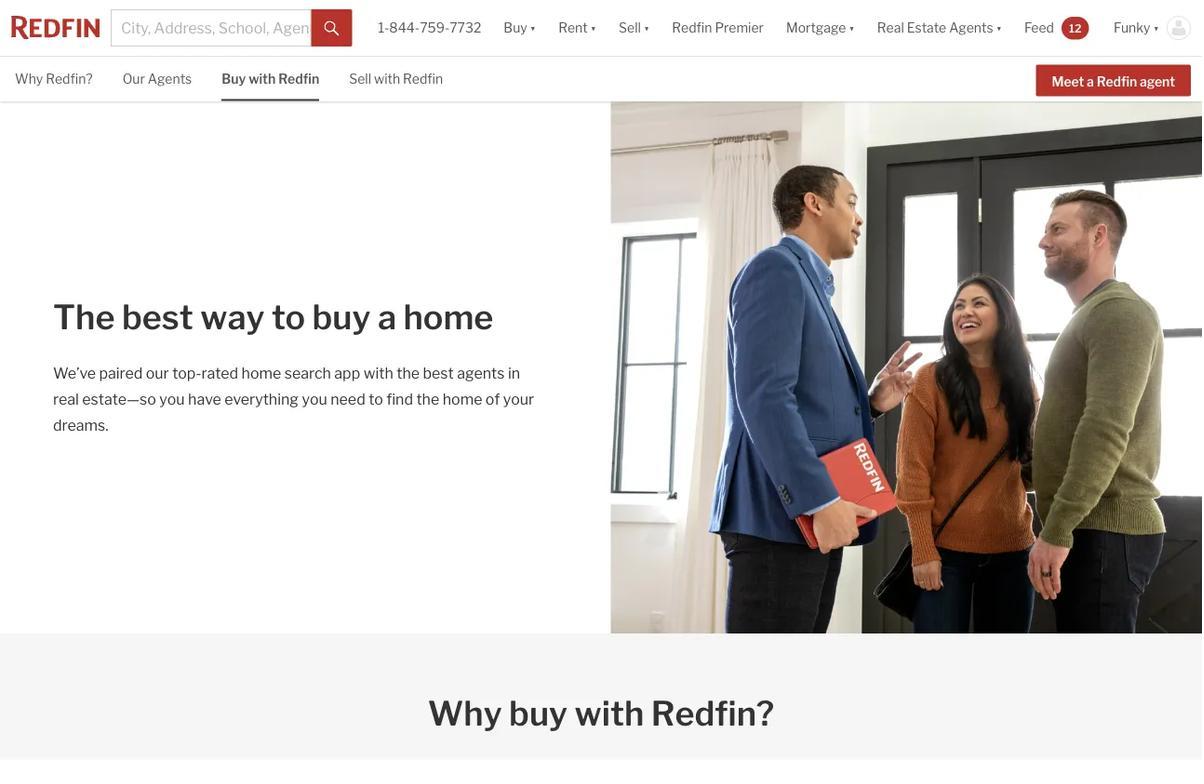 Task type: describe. For each thing, give the bounding box(es) containing it.
agents inside dropdown button
[[949, 20, 993, 36]]

the best way to buy a home
[[53, 297, 494, 338]]

0 vertical spatial home
[[403, 297, 494, 338]]

0 horizontal spatial to
[[272, 297, 305, 338]]

City, Address, School, Agent, ZIP search field
[[111, 9, 311, 47]]

sell ▾ button
[[608, 0, 661, 56]]

redfin premier button
[[661, 0, 775, 56]]

our agents link
[[123, 57, 192, 99]]

12
[[1069, 21, 1082, 35]]

why buy with redfin?
[[428, 693, 774, 734]]

redfin premier
[[672, 20, 764, 36]]

everything
[[224, 390, 299, 408]]

the
[[53, 297, 115, 338]]

need
[[331, 390, 365, 408]]

feed
[[1025, 20, 1054, 36]]

estate—so
[[82, 390, 156, 408]]

2 you from the left
[[302, 390, 327, 408]]

sell for sell ▾
[[619, 20, 641, 36]]

submit search image
[[325, 21, 339, 36]]

app
[[334, 364, 360, 382]]

estate
[[907, 20, 947, 36]]

in
[[508, 364, 520, 382]]

an agent with customers inside of a home image
[[611, 101, 1202, 634]]

mortgage ▾ button
[[775, 0, 866, 56]]

agent
[[1140, 73, 1175, 89]]

why redfin?
[[15, 71, 93, 87]]

▾ for funky ▾
[[1154, 20, 1160, 36]]

our
[[146, 364, 169, 382]]

real estate agents ▾ button
[[866, 0, 1013, 56]]

rent
[[558, 20, 588, 36]]

▾ for rent ▾
[[591, 20, 597, 36]]

1 vertical spatial home
[[242, 364, 281, 382]]

why for why redfin?
[[15, 71, 43, 87]]

1 you from the left
[[159, 390, 185, 408]]

sell with redfin
[[349, 71, 443, 87]]

mortgage
[[786, 20, 846, 36]]

real estate agents ▾ link
[[877, 0, 1002, 56]]

have
[[188, 390, 221, 408]]

our agents
[[123, 71, 192, 87]]

0 vertical spatial the
[[397, 364, 420, 382]]

premier
[[715, 20, 764, 36]]

agents
[[457, 364, 505, 382]]

paired
[[99, 364, 143, 382]]

buy for buy with redfin
[[222, 71, 246, 87]]

0 horizontal spatial agents
[[148, 71, 192, 87]]

▾ for buy ▾
[[530, 20, 536, 36]]

sell with redfin link
[[349, 57, 443, 99]]

best inside we've paired our top-rated home search app with the best agents in real estate—so you have everything you need to find the home of your dreams.
[[423, 364, 454, 382]]

redfin for buy with redfin
[[278, 71, 319, 87]]

rent ▾
[[558, 20, 597, 36]]



Task type: vqa. For each thing, say whether or not it's contained in the screenshot.
Sale inside the "Tab"
no



Task type: locate. For each thing, give the bounding box(es) containing it.
buy ▾ button
[[493, 0, 547, 56]]

to
[[272, 297, 305, 338], [369, 390, 383, 408]]

redfin for sell with redfin
[[403, 71, 443, 87]]

a
[[1087, 73, 1094, 89], [378, 297, 396, 338]]

agents right our
[[148, 71, 192, 87]]

0 horizontal spatial why
[[15, 71, 43, 87]]

1 vertical spatial to
[[369, 390, 383, 408]]

home up agents
[[403, 297, 494, 338]]

why for why buy with redfin?
[[428, 693, 502, 734]]

0 horizontal spatial redfin?
[[46, 71, 93, 87]]

buy for buy ▾
[[504, 20, 527, 36]]

buy ▾
[[504, 20, 536, 36]]

funky
[[1114, 20, 1151, 36]]

you down our
[[159, 390, 185, 408]]

759-
[[420, 20, 450, 36]]

way
[[200, 297, 265, 338]]

to left find
[[369, 390, 383, 408]]

sell ▾
[[619, 20, 650, 36]]

1-844-759-7732 link
[[378, 20, 481, 36]]

buy inside buy ▾ dropdown button
[[504, 20, 527, 36]]

a right meet
[[1087, 73, 1094, 89]]

redfin inside button
[[672, 20, 712, 36]]

0 vertical spatial a
[[1087, 73, 1094, 89]]

a up find
[[378, 297, 396, 338]]

buy ▾ button
[[504, 0, 536, 56]]

1 vertical spatial sell
[[349, 71, 371, 87]]

2 ▾ from the left
[[591, 20, 597, 36]]

meet a redfin agent
[[1052, 73, 1175, 89]]

1 horizontal spatial to
[[369, 390, 383, 408]]

the
[[397, 364, 420, 382], [416, 390, 439, 408]]

1 vertical spatial redfin?
[[651, 693, 774, 734]]

0 horizontal spatial sell
[[349, 71, 371, 87]]

best left agents
[[423, 364, 454, 382]]

1 horizontal spatial buy
[[504, 20, 527, 36]]

a inside meet a redfin agent button
[[1087, 73, 1094, 89]]

meet
[[1052, 73, 1084, 89]]

to inside we've paired our top-rated home search app with the best agents in real estate—so you have everything you need to find the home of your dreams.
[[369, 390, 383, 408]]

of
[[486, 390, 500, 408]]

buy inside the 'buy with redfin' link
[[222, 71, 246, 87]]

▾ right rent
[[591, 20, 597, 36]]

sell inside dropdown button
[[619, 20, 641, 36]]

why inside why redfin? "link"
[[15, 71, 43, 87]]

redfin inside button
[[1097, 73, 1137, 89]]

home left the of
[[443, 390, 482, 408]]

rent ▾ button
[[558, 0, 597, 56]]

▾ left feed
[[996, 20, 1002, 36]]

1 horizontal spatial agents
[[949, 20, 993, 36]]

real estate agents ▾
[[877, 20, 1002, 36]]

best
[[122, 297, 193, 338], [423, 364, 454, 382]]

you
[[159, 390, 185, 408], [302, 390, 327, 408]]

home
[[403, 297, 494, 338], [242, 364, 281, 382], [443, 390, 482, 408]]

0 vertical spatial buy
[[504, 20, 527, 36]]

0 horizontal spatial you
[[159, 390, 185, 408]]

0 vertical spatial to
[[272, 297, 305, 338]]

search
[[284, 364, 331, 382]]

mortgage ▾ button
[[786, 0, 855, 56]]

the up find
[[397, 364, 420, 382]]

buy
[[312, 297, 371, 338], [509, 693, 568, 734]]

sell for sell with redfin
[[349, 71, 371, 87]]

0 horizontal spatial buy
[[312, 297, 371, 338]]

buy with redfin
[[222, 71, 319, 87]]

▾ for sell ▾
[[644, 20, 650, 36]]

agents
[[949, 20, 993, 36], [148, 71, 192, 87]]

▾ right mortgage
[[849, 20, 855, 36]]

1 vertical spatial why
[[428, 693, 502, 734]]

redfin for meet a redfin agent
[[1097, 73, 1137, 89]]

with
[[249, 71, 276, 87], [374, 71, 400, 87], [364, 364, 393, 382], [575, 693, 644, 734]]

redfin?
[[46, 71, 93, 87], [651, 693, 774, 734]]

sell
[[619, 20, 641, 36], [349, 71, 371, 87]]

buy
[[504, 20, 527, 36], [222, 71, 246, 87]]

1 horizontal spatial sell
[[619, 20, 641, 36]]

0 vertical spatial redfin?
[[46, 71, 93, 87]]

0 vertical spatial buy
[[312, 297, 371, 338]]

redfin
[[672, 20, 712, 36], [278, 71, 319, 87], [403, 71, 443, 87], [1097, 73, 1137, 89]]

3 ▾ from the left
[[644, 20, 650, 36]]

rated
[[201, 364, 238, 382]]

home up everything
[[242, 364, 281, 382]]

real
[[877, 20, 904, 36]]

we've paired our top-rated home search app with the best agents in real estate—so you have everything you need to find the home of your dreams.
[[53, 364, 534, 434]]

sell ▾ button
[[619, 0, 650, 56]]

we've
[[53, 364, 96, 382]]

1 vertical spatial agents
[[148, 71, 192, 87]]

rent ▾ button
[[547, 0, 608, 56]]

buy with redfin link
[[222, 57, 319, 99]]

your
[[503, 390, 534, 408]]

1 horizontal spatial best
[[423, 364, 454, 382]]

1-
[[378, 20, 389, 36]]

you down search
[[302, 390, 327, 408]]

1 horizontal spatial you
[[302, 390, 327, 408]]

6 ▾ from the left
[[1154, 20, 1160, 36]]

0 vertical spatial agents
[[949, 20, 993, 36]]

funky ▾
[[1114, 20, 1160, 36]]

0 horizontal spatial buy
[[222, 71, 246, 87]]

▾ left rent
[[530, 20, 536, 36]]

top-
[[172, 364, 201, 382]]

844-
[[389, 20, 420, 36]]

1 horizontal spatial a
[[1087, 73, 1094, 89]]

1 vertical spatial buy
[[222, 71, 246, 87]]

▾
[[530, 20, 536, 36], [591, 20, 597, 36], [644, 20, 650, 36], [849, 20, 855, 36], [996, 20, 1002, 36], [1154, 20, 1160, 36]]

our
[[123, 71, 145, 87]]

0 vertical spatial why
[[15, 71, 43, 87]]

buy down city, address, school, agent, zip search field
[[222, 71, 246, 87]]

1 vertical spatial best
[[423, 364, 454, 382]]

why
[[15, 71, 43, 87], [428, 693, 502, 734]]

the right find
[[416, 390, 439, 408]]

▾ right the funky
[[1154, 20, 1160, 36]]

2 vertical spatial home
[[443, 390, 482, 408]]

0 vertical spatial sell
[[619, 20, 641, 36]]

1 horizontal spatial buy
[[509, 693, 568, 734]]

0 horizontal spatial a
[[378, 297, 396, 338]]

mortgage ▾
[[786, 20, 855, 36]]

1-844-759-7732
[[378, 20, 481, 36]]

1 horizontal spatial why
[[428, 693, 502, 734]]

meet a redfin agent button
[[1036, 64, 1191, 96]]

1 ▾ from the left
[[530, 20, 536, 36]]

with inside we've paired our top-rated home search app with the best agents in real estate—so you have everything you need to find the home of your dreams.
[[364, 364, 393, 382]]

agents right 'estate' on the right of the page
[[949, 20, 993, 36]]

buy right 7732
[[504, 20, 527, 36]]

dreams.
[[53, 416, 109, 434]]

redfin? inside why redfin? "link"
[[46, 71, 93, 87]]

4 ▾ from the left
[[849, 20, 855, 36]]

1 horizontal spatial redfin?
[[651, 693, 774, 734]]

1 vertical spatial the
[[416, 390, 439, 408]]

to right way
[[272, 297, 305, 338]]

find
[[386, 390, 413, 408]]

5 ▾ from the left
[[996, 20, 1002, 36]]

▾ right rent ▾
[[644, 20, 650, 36]]

0 vertical spatial best
[[122, 297, 193, 338]]

best up our
[[122, 297, 193, 338]]

why redfin? link
[[15, 57, 93, 99]]

0 horizontal spatial best
[[122, 297, 193, 338]]

real
[[53, 390, 79, 408]]

1 vertical spatial a
[[378, 297, 396, 338]]

▾ for mortgage ▾
[[849, 20, 855, 36]]

1 vertical spatial buy
[[509, 693, 568, 734]]

7732
[[450, 20, 481, 36]]



